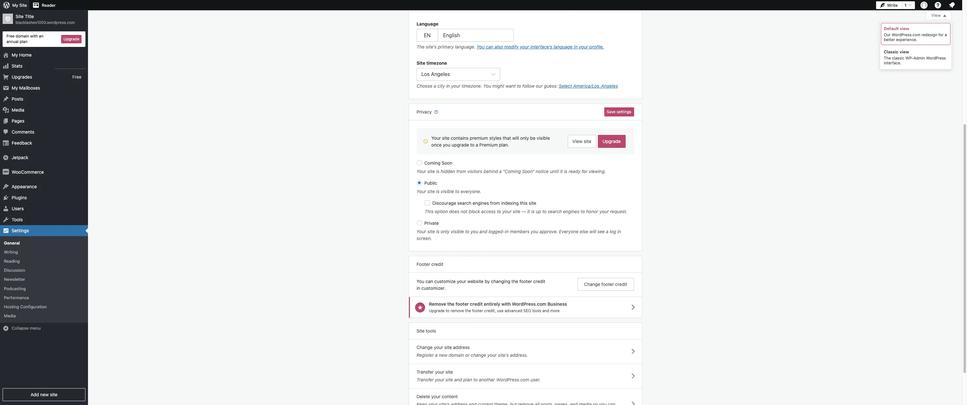 Task type: vqa. For each thing, say whether or not it's contained in the screenshot.
engines
yes



Task type: locate. For each thing, give the bounding box(es) containing it.
None radio
[[417, 160, 422, 166]]

you up in customizer.
[[417, 279, 425, 284]]

site for site timezone
[[417, 60, 426, 66]]

from inside discourage search engines from indexing this site this option does not block access to your site — it is up to search engines to honor your request.
[[491, 201, 500, 206]]

change your site address register a new domain or change your site's address.
[[417, 345, 528, 358]]

1 horizontal spatial for
[[939, 32, 944, 37]]

—
[[522, 209, 527, 214]]

1 horizontal spatial search
[[548, 209, 562, 214]]

0 vertical spatial site's
[[426, 44, 437, 50]]

a left the log
[[607, 229, 609, 235]]

my left home
[[12, 52, 18, 58]]

is left ready
[[565, 169, 568, 174]]

changing
[[491, 279, 511, 284]]

1 vertical spatial view
[[573, 139, 583, 144]]

only down option in the bottom of the page
[[441, 229, 450, 235]]

remove
[[451, 309, 464, 313]]

1 vertical spatial will
[[590, 229, 597, 235]]

my site link
[[0, 0, 29, 10]]

up
[[536, 209, 542, 214]]

0 vertical spatial can
[[486, 44, 494, 50]]

2 vertical spatial and
[[455, 377, 462, 383]]

can left also
[[486, 44, 494, 50]]

everyone.
[[461, 189, 482, 194]]

credit
[[432, 262, 444, 267], [534, 279, 546, 284], [616, 282, 628, 287], [470, 302, 483, 307]]

1 vertical spatial view
[[900, 49, 910, 54]]

to down "premium"
[[471, 142, 475, 148]]

private
[[425, 221, 439, 226]]

site for site tools
[[417, 328, 425, 334]]

1 vertical spatial from
[[491, 201, 500, 206]]

0 vertical spatial for
[[939, 32, 944, 37]]

option
[[435, 209, 448, 214]]

our
[[536, 83, 543, 89]]

1 horizontal spatial and
[[480, 229, 488, 235]]

a right register
[[435, 353, 438, 358]]

0 vertical spatial and
[[480, 229, 488, 235]]

to down not
[[466, 229, 470, 235]]

2 horizontal spatial and
[[543, 309, 550, 313]]

your up screen.
[[417, 229, 427, 235]]

in
[[574, 44, 578, 50], [447, 83, 450, 89], [505, 229, 509, 235], [618, 229, 622, 235]]

domain inside free domain with an annual plan
[[16, 34, 29, 39]]

site timezone
[[417, 60, 447, 66]]

group
[[409, 0, 642, 13], [417, 20, 635, 52], [417, 60, 635, 91], [417, 128, 635, 244]]

wordpress.com down default
[[893, 32, 921, 37]]

1 horizontal spatial change
[[585, 282, 601, 287]]

select america/los_angeles button
[[559, 83, 619, 90]]

view up wp-
[[900, 49, 910, 54]]

domain
[[16, 34, 29, 39], [449, 353, 464, 358]]

0 vertical spatial upgrade
[[63, 37, 79, 41]]

2 horizontal spatial the
[[512, 279, 519, 284]]

2 vertical spatial my
[[12, 85, 18, 91]]

is down coming soon
[[437, 169, 440, 174]]

0 vertical spatial new
[[439, 353, 448, 358]]

transfer down register
[[417, 369, 434, 375]]

it right the until
[[561, 169, 563, 174]]

remove
[[429, 302, 447, 307]]

the inside classic view the classic wp-admin wordpress interface.
[[885, 56, 892, 61]]

0 horizontal spatial from
[[457, 169, 466, 174]]

0 vertical spatial change
[[585, 282, 601, 287]]

img image for jetpack
[[3, 154, 9, 161]]

my for my site
[[12, 3, 18, 8]]

you inside you can customize your website by changing the footer credit in customizer.
[[417, 279, 425, 284]]

2 img image from the top
[[3, 169, 9, 175]]

my inside 'link'
[[12, 3, 18, 8]]

media link
[[0, 104, 88, 115], [0, 312, 88, 321]]

be
[[531, 135, 536, 141]]

a
[[946, 32, 948, 37], [434, 83, 437, 89], [476, 142, 479, 148], [500, 169, 502, 174], [607, 229, 609, 235], [435, 353, 438, 358]]

1 horizontal spatial view
[[932, 13, 942, 18]]

view up ready
[[573, 139, 583, 144]]

0 horizontal spatial domain
[[16, 34, 29, 39]]

tools right seo
[[533, 309, 542, 313]]

in customizer.
[[417, 286, 446, 291]]

to right plan at the bottom
[[474, 377, 478, 383]]

1 vertical spatial wordpress.com
[[512, 302, 547, 307]]

2 transfer from the top
[[417, 377, 434, 383]]

tools up register
[[426, 328, 436, 334]]

with left an
[[30, 34, 38, 39]]

a right redesign in the top right of the page
[[946, 32, 948, 37]]

view inside 'default view our wordpress.com redesign for a better experience.'
[[901, 26, 910, 31]]

1 horizontal spatial engines
[[564, 209, 580, 214]]

your site is visible to everyone.
[[417, 189, 482, 194]]

hosting configuration link
[[0, 302, 88, 312]]

1 vertical spatial upgrade
[[603, 139, 621, 144]]

1 vertical spatial the
[[885, 56, 892, 61]]

0 horizontal spatial it
[[528, 209, 530, 214]]

1 vertical spatial new
[[40, 392, 49, 398]]

1 horizontal spatial tools
[[533, 309, 542, 313]]

to right access
[[497, 209, 502, 214]]

the down en
[[417, 44, 425, 50]]

0 vertical spatial transfer
[[417, 369, 434, 375]]

view inside button
[[932, 13, 942, 18]]

add new site
[[31, 392, 57, 398]]

you left might
[[484, 83, 492, 89]]

1 vertical spatial engines
[[564, 209, 580, 214]]

save settings
[[607, 110, 632, 114]]

upgrade down the save
[[603, 139, 621, 144]]

tools inside "remove the footer credit entirely with wordpress.com business upgrade to remove the footer credit, use advanced seo tools and more"
[[533, 309, 542, 313]]

domain up annual plan
[[16, 34, 29, 39]]

0 vertical spatial wordpress.com
[[893, 32, 921, 37]]

group containing site timezone
[[417, 60, 635, 91]]

1 vertical spatial media link
[[0, 312, 88, 321]]

upgrade down remove
[[429, 309, 445, 313]]

change inside change your site address register a new domain or change your site's address.
[[417, 345, 433, 350]]

search
[[458, 201, 472, 206], [548, 209, 562, 214]]

0 vertical spatial it
[[561, 169, 563, 174]]

1 vertical spatial img image
[[3, 169, 9, 175]]

1 vertical spatial visible
[[441, 189, 454, 194]]

2 media link from the top
[[0, 312, 88, 321]]

visible down does
[[451, 229, 464, 235]]

change for change footer credit
[[585, 282, 601, 287]]

open image
[[944, 15, 947, 17]]

1 vertical spatial site's
[[498, 353, 509, 358]]

can up in customizer.
[[426, 279, 433, 284]]

0 vertical spatial tools
[[533, 309, 542, 313]]

1 horizontal spatial the
[[466, 309, 471, 313]]

timezone.
[[462, 83, 482, 89]]

the
[[512, 279, 519, 284], [448, 302, 455, 307], [466, 309, 471, 313]]

is for your site is visible to everyone.
[[437, 189, 440, 194]]

0 horizontal spatial engines
[[473, 201, 489, 206]]

1 horizontal spatial with
[[502, 302, 511, 307]]

you inside your site contains premium styles that will only be visible once you upgrade to a premium plan.
[[443, 142, 451, 148]]

0 horizontal spatial you
[[443, 142, 451, 148]]

is left up
[[532, 209, 535, 214]]

you right once
[[443, 142, 451, 148]]

0 vertical spatial search
[[458, 201, 472, 206]]

change footer credit link
[[578, 278, 635, 291]]

upgrade button
[[61, 35, 82, 43]]

None checkbox
[[425, 201, 430, 206]]

1 vertical spatial free
[[72, 74, 82, 79]]

collapse menu
[[12, 326, 41, 331]]

writing
[[4, 250, 18, 255]]

and left the more
[[543, 309, 550, 313]]

a inside change your site address register a new domain or change your site's address.
[[435, 353, 438, 358]]

view inside classic view the classic wp-admin wordpress interface.
[[900, 49, 910, 54]]

delete your content
[[417, 394, 458, 400]]

1 vertical spatial change
[[417, 345, 433, 350]]

media up pages
[[12, 107, 24, 113]]

1 vertical spatial for
[[582, 169, 588, 174]]

1 vertical spatial and
[[543, 309, 550, 313]]

0 horizontal spatial the
[[448, 302, 455, 307]]

only
[[521, 135, 529, 141], [441, 229, 450, 235]]

visible right be
[[537, 135, 550, 141]]

upgrade inside upgrade "button"
[[63, 37, 79, 41]]

0 vertical spatial only
[[521, 135, 529, 141]]

and inside the transfer your site transfer your site and plan to another wordpress.com user.
[[455, 377, 462, 383]]

0 horizontal spatial site's
[[426, 44, 437, 50]]

0 horizontal spatial and
[[455, 377, 462, 383]]

2 vertical spatial the
[[466, 309, 471, 313]]

and inside your site is only visible to you and logged-in members you approve. everyone else will see a log in screen.
[[480, 229, 488, 235]]

can
[[486, 44, 494, 50], [426, 279, 433, 284]]

1 horizontal spatial only
[[521, 135, 529, 141]]

1 horizontal spatial the
[[885, 56, 892, 61]]

is down private
[[437, 229, 440, 235]]

reading link
[[0, 257, 88, 266]]

wordpress.com up seo
[[512, 302, 547, 307]]

only inside your site contains premium styles that will only be visible once you upgrade to a premium plan.
[[521, 135, 529, 141]]

engines up block
[[473, 201, 489, 206]]

register
[[417, 353, 434, 358]]

coming
[[425, 160, 441, 166]]

view site link
[[568, 135, 597, 148]]

new right register
[[439, 353, 448, 358]]

city
[[438, 83, 445, 89]]

contains
[[451, 135, 469, 141]]

a down "premium"
[[476, 142, 479, 148]]

site inside 'link'
[[19, 3, 27, 8]]

save settings button
[[605, 108, 635, 117]]

reader link
[[29, 0, 58, 10]]

media link down "my mailboxes" link
[[0, 104, 88, 115]]

the down classic
[[885, 56, 892, 61]]

your inside you can customize your website by changing the footer credit in customizer.
[[457, 279, 467, 284]]

wordpress.com inside "remove the footer credit entirely with wordpress.com business upgrade to remove the footer credit, use advanced seo tools and more"
[[512, 302, 547, 307]]

guess:
[[544, 83, 558, 89]]

0 vertical spatial view
[[932, 13, 942, 18]]

your for your site contains premium styles that will only be visible once you upgrade to a premium plan.
[[432, 135, 441, 141]]

0 vertical spatial will
[[513, 135, 519, 141]]

and inside "remove the footer credit entirely with wordpress.com business upgrade to remove the footer credit, use advanced seo tools and more"
[[543, 309, 550, 313]]

it right —
[[528, 209, 530, 214]]

your down public
[[417, 189, 427, 194]]

1 horizontal spatial site's
[[498, 353, 509, 358]]

transfer up delete
[[417, 377, 434, 383]]

my up posts
[[12, 85, 18, 91]]

0 horizontal spatial can
[[426, 279, 433, 284]]

you left approve.
[[531, 229, 539, 235]]

your inside your site contains premium styles that will only be visible once you upgrade to a premium plan.
[[432, 135, 441, 141]]

1 vertical spatial can
[[426, 279, 433, 284]]

visible up the discourage
[[441, 189, 454, 194]]

view up 'experience.'
[[901, 26, 910, 31]]

will left see
[[590, 229, 597, 235]]

0 horizontal spatial only
[[441, 229, 450, 235]]

view site
[[573, 139, 592, 144]]

site's down en
[[426, 44, 437, 50]]

and
[[480, 229, 488, 235], [543, 309, 550, 313], [455, 377, 462, 383]]

english
[[443, 32, 460, 38]]

free down highest hourly views 0 image at the left top of the page
[[72, 74, 82, 79]]

site up register
[[417, 328, 425, 334]]

0 horizontal spatial free
[[6, 34, 15, 39]]

site's
[[426, 44, 437, 50], [498, 353, 509, 358]]

0 vertical spatial domain
[[16, 34, 29, 39]]

1 horizontal spatial upgrade
[[429, 309, 445, 313]]

language
[[417, 21, 439, 27]]

media down the hosting
[[4, 313, 16, 319]]

1 img image from the top
[[3, 154, 9, 161]]

0 horizontal spatial upgrade
[[63, 37, 79, 41]]

free inside free domain with an annual plan
[[6, 34, 15, 39]]

1 horizontal spatial from
[[491, 201, 500, 206]]

another
[[479, 377, 495, 383]]

free up annual plan
[[6, 34, 15, 39]]

your up once
[[432, 135, 441, 141]]

new right add at the bottom of page
[[40, 392, 49, 398]]

with up use
[[502, 302, 511, 307]]

classic
[[885, 49, 899, 54]]

None radio
[[417, 180, 422, 186], [417, 221, 422, 226], [417, 180, 422, 186], [417, 221, 422, 226]]

0 horizontal spatial with
[[30, 34, 38, 39]]

1 vertical spatial search
[[548, 209, 562, 214]]

only left be
[[521, 135, 529, 141]]

0 horizontal spatial view
[[573, 139, 583, 144]]

view
[[901, 26, 910, 31], [900, 49, 910, 54]]

from up access
[[491, 201, 500, 206]]

2 horizontal spatial upgrade
[[603, 139, 621, 144]]

1 horizontal spatial will
[[590, 229, 597, 235]]

site's left address. in the bottom of the page
[[498, 353, 509, 358]]

you
[[477, 44, 485, 50], [484, 83, 492, 89], [417, 279, 425, 284]]

you down block
[[471, 229, 479, 235]]

1 vertical spatial the
[[448, 302, 455, 307]]

does
[[450, 209, 460, 214]]

footer
[[520, 279, 532, 284], [602, 282, 615, 287], [456, 302, 469, 307], [473, 309, 484, 313]]

1 vertical spatial transfer
[[417, 377, 434, 383]]

jetpack
[[12, 155, 28, 160]]

0 vertical spatial with
[[30, 34, 38, 39]]

will right that
[[513, 135, 519, 141]]

redesign
[[922, 32, 938, 37]]

manage your notifications image
[[949, 1, 957, 9]]

0 horizontal spatial new
[[40, 392, 49, 398]]

newsletter link
[[0, 275, 88, 284]]

is down public
[[437, 189, 440, 194]]

engines up everyone
[[564, 209, 580, 214]]

1 horizontal spatial free
[[72, 74, 82, 79]]

0 vertical spatial media link
[[0, 104, 88, 115]]

upgrade inside upgrade link
[[603, 139, 621, 144]]

will
[[513, 135, 519, 141], [590, 229, 597, 235]]

0 horizontal spatial search
[[458, 201, 472, 206]]

notice
[[536, 169, 549, 174]]

2 vertical spatial you
[[417, 279, 425, 284]]

credit,
[[485, 309, 496, 313]]

screen.
[[417, 236, 432, 241]]

change for change your site address register a new domain or change your site's address.
[[417, 345, 433, 350]]

1 vertical spatial my
[[12, 52, 18, 58]]

to inside your site contains premium styles that will only be visible once you upgrade to a premium plan.
[[471, 142, 475, 148]]

1 vertical spatial only
[[441, 229, 450, 235]]

to left remove
[[446, 309, 450, 313]]

our
[[885, 32, 891, 37]]

performance link
[[0, 293, 88, 302]]

site inside site title blacklashes1000.wordpress.com
[[16, 14, 24, 19]]

2 vertical spatial visible
[[451, 229, 464, 235]]

0 vertical spatial view
[[901, 26, 910, 31]]

my left "reader" link
[[12, 3, 18, 8]]

wordpress.com up delete your content link
[[497, 377, 530, 383]]

engines
[[473, 201, 489, 206], [564, 209, 580, 214]]

and left plan at the bottom
[[455, 377, 462, 383]]

your inside your site is only visible to you and logged-in members you approve. everyone else will see a log in screen.
[[417, 229, 427, 235]]

img image
[[3, 154, 9, 161], [3, 169, 9, 175]]

0 vertical spatial img image
[[3, 154, 9, 161]]

site left title
[[16, 14, 24, 19]]

general
[[4, 240, 20, 246]]

is inside discourage search engines from indexing this site this option does not block access to your site — it is up to search engines to honor your request.
[[532, 209, 535, 214]]

you for only
[[531, 229, 539, 235]]

1 horizontal spatial new
[[439, 353, 448, 358]]

1 vertical spatial with
[[502, 302, 511, 307]]

you right the language.
[[477, 44, 485, 50]]

1 vertical spatial tools
[[426, 328, 436, 334]]

search up not
[[458, 201, 472, 206]]

it
[[561, 169, 563, 174], [528, 209, 530, 214]]

img image left woocommerce
[[3, 169, 9, 175]]

img image left jetpack
[[3, 154, 9, 161]]

your down coming
[[417, 169, 427, 174]]

the right remove
[[466, 309, 471, 313]]

img image inside jetpack link
[[3, 154, 9, 161]]

is inside your site is only visible to you and logged-in members you approve. everyone else will see a log in screen.
[[437, 229, 440, 235]]

wordpress.com inside the transfer your site transfer your site and plan to another wordpress.com user.
[[497, 377, 530, 383]]

from right hidden
[[457, 169, 466, 174]]

by
[[485, 279, 490, 284]]

the right changing
[[512, 279, 519, 284]]

0 vertical spatial visible
[[537, 135, 550, 141]]

change inside change footer credit link
[[585, 282, 601, 287]]

view left 'open' icon
[[932, 13, 942, 18]]

and left logged-
[[480, 229, 488, 235]]

site up title
[[19, 3, 27, 8]]

1 horizontal spatial can
[[486, 44, 494, 50]]

to
[[517, 83, 522, 89], [471, 142, 475, 148], [456, 189, 460, 194], [497, 209, 502, 214], [543, 209, 547, 214], [581, 209, 585, 214], [466, 229, 470, 235], [446, 309, 450, 313], [474, 377, 478, 383]]

to inside the transfer your site transfer your site and plan to another wordpress.com user.
[[474, 377, 478, 383]]

search right up
[[548, 209, 562, 214]]

free for free
[[72, 74, 82, 79]]

media link up the collapse menu link
[[0, 312, 88, 321]]

site
[[442, 135, 450, 141], [584, 139, 592, 144], [428, 169, 435, 174], [428, 189, 435, 194], [529, 201, 537, 206], [513, 209, 521, 214], [428, 229, 435, 235], [445, 345, 452, 350], [446, 369, 453, 375], [446, 377, 453, 383], [50, 392, 57, 398]]

save
[[607, 110, 616, 114]]

the up remove
[[448, 302, 455, 307]]

domain down 'address'
[[449, 353, 464, 358]]

site left timezone
[[417, 60, 426, 66]]

img image inside woocommerce link
[[3, 169, 9, 175]]

0 horizontal spatial tools
[[426, 328, 436, 334]]

0 vertical spatial my
[[12, 3, 18, 8]]

for right redesign in the top right of the page
[[939, 32, 944, 37]]

1 vertical spatial it
[[528, 209, 530, 214]]

media
[[12, 107, 24, 113], [4, 313, 16, 319]]

plan
[[464, 377, 473, 383]]

view for view site
[[573, 139, 583, 144]]

2 vertical spatial wordpress.com
[[497, 377, 530, 383]]

from
[[457, 169, 466, 174], [491, 201, 500, 206]]

0 vertical spatial the
[[512, 279, 519, 284]]

use
[[497, 309, 504, 313]]

highest hourly views 0 image
[[55, 65, 85, 69]]

site inside your site is only visible to you and logged-in members you approve. everyone else will see a log in screen.
[[428, 229, 435, 235]]

your for your site is visible to everyone.
[[417, 189, 427, 194]]

for right ready
[[582, 169, 588, 174]]

upgrade up highest hourly views 0 image at the left top of the page
[[63, 37, 79, 41]]

upgrade
[[63, 37, 79, 41], [603, 139, 621, 144], [429, 309, 445, 313]]

a inside your site contains premium styles that will only be visible once you upgrade to a premium plan.
[[476, 142, 479, 148]]



Task type: describe. For each thing, give the bounding box(es) containing it.
classic view the classic wp-admin wordpress interface.
[[885, 49, 947, 65]]

site inside your site contains premium styles that will only be visible once you upgrade to a premium plan.
[[442, 135, 450, 141]]

classic
[[893, 56, 905, 61]]

configuration
[[20, 304, 47, 310]]

upgrade link
[[598, 135, 626, 148]]

settings
[[12, 228, 29, 233]]

user.
[[531, 377, 541, 383]]

free domain with an annual plan
[[6, 34, 43, 44]]

with inside "remove the footer credit entirely with wordpress.com business upgrade to remove the footer credit, use advanced seo tools and more"
[[502, 302, 511, 307]]

domain inside change your site address register a new domain or change your site's address.
[[449, 353, 464, 358]]

a left the "city"
[[434, 83, 437, 89]]

change footer credit
[[585, 282, 628, 287]]

1 transfer from the top
[[417, 369, 434, 375]]

general link
[[0, 239, 88, 248]]

1
[[905, 2, 907, 8]]

to inside "remove the footer credit entirely with wordpress.com business upgrade to remove the footer credit, use advanced seo tools and more"
[[446, 309, 450, 313]]

ready
[[569, 169, 581, 174]]

soon"
[[523, 169, 535, 174]]

once
[[432, 142, 442, 148]]

upgrade for upgrade "button"
[[63, 37, 79, 41]]

1 vertical spatial you
[[484, 83, 492, 89]]

newsletter
[[4, 277, 25, 282]]

to left honor
[[581, 209, 585, 214]]

0 horizontal spatial the
[[417, 44, 425, 50]]

view for default view
[[901, 26, 910, 31]]

admin
[[914, 56, 926, 61]]

0 vertical spatial you
[[477, 44, 485, 50]]

group containing en
[[417, 20, 635, 52]]

choose a city in your timezone. you might want to follow our guess: select america/los_angeles
[[417, 83, 619, 89]]

1 horizontal spatial it
[[561, 169, 563, 174]]

until
[[550, 169, 559, 174]]

0 vertical spatial media
[[12, 107, 24, 113]]

discourage search engines from indexing this site this option does not block access to your site — it is up to search engines to honor your request.
[[425, 201, 628, 214]]

pages
[[12, 118, 24, 124]]

tools link
[[0, 214, 88, 225]]

wp-
[[906, 56, 914, 61]]

you for premium
[[443, 142, 451, 148]]

1 horizontal spatial you
[[471, 229, 479, 235]]

my for my mailboxes
[[12, 85, 18, 91]]

in right language
[[574, 44, 578, 50]]

website
[[468, 279, 484, 284]]

site's inside change your site address register a new domain or change your site's address.
[[498, 353, 509, 358]]

visible inside your site contains premium styles that will only be visible once you upgrade to a premium plan.
[[537, 135, 550, 141]]

block
[[469, 209, 480, 214]]

is for your site is only visible to you and logged-in members you approve. everyone else will see a log in screen.
[[437, 229, 440, 235]]

hosting
[[4, 304, 19, 310]]

you can also modify your interface's language in your profile. link
[[477, 44, 605, 50]]

upgrade for upgrade link
[[603, 139, 621, 144]]

the site's primary language. you can also modify your interface's language in your profile.
[[417, 44, 605, 50]]

new inside add new site link
[[40, 392, 49, 398]]

the inside you can customize your website by changing the footer credit in customizer.
[[512, 279, 519, 284]]

site inside change your site address register a new domain or change your site's address.
[[445, 345, 452, 350]]

is for your site is hidden from visitors behind a "coming soon" notice until it is ready for viewing.
[[437, 169, 440, 174]]

add new site link
[[3, 389, 85, 402]]

collapse
[[12, 326, 29, 331]]

your site is hidden from visitors behind a "coming soon" notice until it is ready for viewing.
[[417, 169, 606, 174]]

language.
[[455, 44, 476, 50]]

profile.
[[590, 44, 605, 50]]

upgrade inside "remove the footer credit entirely with wordpress.com business upgrade to remove the footer credit, use advanced seo tools and more"
[[429, 309, 445, 313]]

write link
[[877, 0, 902, 10]]

your for your site is hidden from visitors behind a "coming soon" notice until it is ready for viewing.
[[417, 169, 427, 174]]

my for my home
[[12, 52, 18, 58]]

writing link
[[0, 248, 88, 257]]

in right the log
[[618, 229, 622, 235]]

a right behind
[[500, 169, 502, 174]]

a inside 'default view our wordpress.com redesign for a better experience.'
[[946, 32, 948, 37]]

view for view
[[932, 13, 942, 18]]

timezone
[[427, 60, 447, 66]]

content
[[442, 394, 458, 400]]

can inside you can customize your website by changing the footer credit in customizer.
[[426, 279, 433, 284]]

plan.
[[499, 142, 510, 148]]

my profile image
[[921, 2, 928, 9]]

add
[[31, 392, 39, 398]]

language
[[554, 44, 573, 50]]

upgrade
[[452, 142, 469, 148]]

hosting configuration
[[4, 304, 47, 310]]

stats link
[[0, 60, 88, 71]]

a inside your site is only visible to you and logged-in members you approve. everyone else will see a log in screen.
[[607, 229, 609, 235]]

1 media link from the top
[[0, 104, 88, 115]]

credit inside you can customize your website by changing the footer credit in customizer.
[[534, 279, 546, 284]]

"coming
[[503, 169, 521, 174]]

privacy
[[417, 109, 433, 115]]

delete your content link
[[409, 389, 642, 405]]

woocommerce
[[12, 169, 44, 175]]

default view our wordpress.com redesign for a better experience.
[[885, 26, 948, 42]]

honor
[[587, 209, 599, 214]]

more
[[551, 309, 560, 313]]

your for your site is only visible to you and logged-in members you approve. everyone else will see a log in screen.
[[417, 229, 427, 235]]

reader
[[42, 3, 56, 8]]

to right up
[[543, 209, 547, 214]]

0 vertical spatial engines
[[473, 201, 489, 206]]

it inside discourage search engines from indexing this site this option does not block access to your site — it is up to search engines to honor your request.
[[528, 209, 530, 214]]

pages link
[[0, 115, 88, 126]]

visible inside your site is only visible to you and logged-in members you approve. everyone else will see a log in screen.
[[451, 229, 464, 235]]

customize
[[435, 279, 456, 284]]

coming soon
[[425, 160, 453, 166]]

for inside group
[[582, 169, 588, 174]]

performance
[[4, 295, 29, 300]]

indexing
[[502, 201, 519, 206]]

users link
[[0, 203, 88, 214]]

comments
[[12, 129, 34, 135]]

footer inside you can customize your website by changing the footer credit in customizer.
[[520, 279, 532, 284]]

premium
[[480, 142, 498, 148]]

help image
[[935, 1, 943, 9]]

my mailboxes link
[[0, 82, 88, 93]]

will inside your site contains premium styles that will only be visible once you upgrade to a premium plan.
[[513, 135, 519, 141]]

address.
[[510, 353, 528, 358]]

delete
[[417, 394, 430, 400]]

settings
[[617, 110, 632, 114]]

credit inside "remove the footer credit entirely with wordpress.com business upgrade to remove the footer credit, use advanced seo tools and more"
[[470, 302, 483, 307]]

to right want
[[517, 83, 522, 89]]

my mailboxes
[[12, 85, 40, 91]]

for inside 'default view our wordpress.com redesign for a better experience.'
[[939, 32, 944, 37]]

wordpress.com inside 'default view our wordpress.com redesign for a better experience.'
[[893, 32, 921, 37]]

also
[[495, 44, 503, 50]]

interface.
[[885, 61, 902, 65]]

seo
[[524, 309, 532, 313]]

group containing your site contains premium styles that will only be visible once you upgrade to a premium plan.
[[417, 128, 635, 244]]

with inside free domain with an annual plan
[[30, 34, 38, 39]]

only inside your site is only visible to you and logged-in members you approve. everyone else will see a log in screen.
[[441, 229, 450, 235]]

free for free domain with an annual plan
[[6, 34, 15, 39]]

new inside change your site address register a new domain or change your site's address.
[[439, 353, 448, 358]]

site for site title blacklashes1000.wordpress.com
[[16, 14, 24, 19]]

view for classic view
[[900, 49, 910, 54]]

your site contains premium styles that will only be visible once you upgrade to a premium plan.
[[432, 135, 550, 148]]

en
[[424, 32, 431, 38]]

experience.
[[897, 37, 918, 42]]

0 vertical spatial from
[[457, 169, 466, 174]]

footer credit
[[417, 262, 444, 267]]

podcasting link
[[0, 284, 88, 293]]

posts
[[12, 96, 23, 102]]

tools
[[12, 217, 23, 222]]

behind
[[484, 169, 498, 174]]

visitors
[[468, 169, 483, 174]]

in left members
[[505, 229, 509, 235]]

will inside your site is only visible to you and logged-in members you approve. everyone else will see a log in screen.
[[590, 229, 597, 235]]

to left everyone.
[[456, 189, 460, 194]]

plugins link
[[0, 192, 88, 203]]

site's inside group
[[426, 44, 437, 50]]

interface's
[[531, 44, 553, 50]]

advanced
[[505, 309, 523, 313]]

in right the "city"
[[447, 83, 450, 89]]

feedback
[[12, 140, 32, 146]]

to inside your site is only visible to you and logged-in members you approve. everyone else will see a log in screen.
[[466, 229, 470, 235]]

1 vertical spatial media
[[4, 313, 16, 319]]

jetpack link
[[0, 152, 88, 163]]

access
[[482, 209, 496, 214]]

request.
[[611, 209, 628, 214]]

remove the footer credit entirely with wordpress.com business upgrade to remove the footer credit, use advanced seo tools and more
[[429, 302, 568, 313]]

this
[[520, 201, 528, 206]]

soon
[[442, 160, 453, 166]]

log
[[610, 229, 617, 235]]

img image for woocommerce
[[3, 169, 9, 175]]

select
[[559, 83, 572, 89]]



